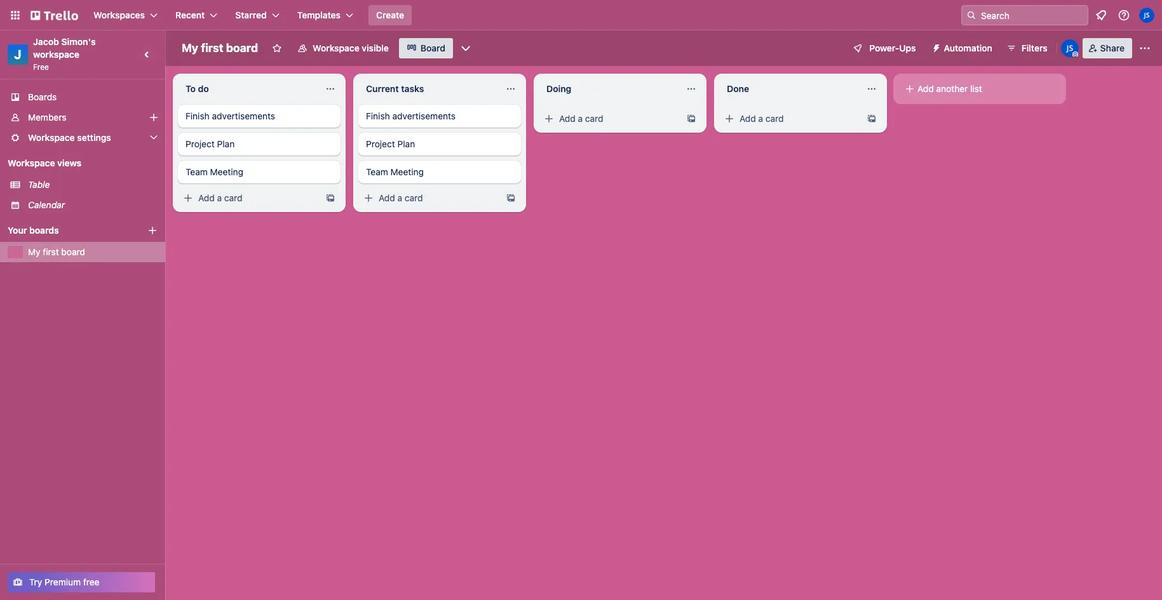 Task type: locate. For each thing, give the bounding box(es) containing it.
1 project plan link from the left
[[178, 133, 341, 156]]

2 vertical spatial workspace
[[8, 158, 55, 168]]

finish down to do text box
[[186, 111, 210, 121]]

ups
[[900, 43, 916, 53]]

plan down current tasks text box
[[398, 139, 415, 149]]

1 horizontal spatial project plan
[[366, 139, 415, 149]]

views
[[57, 158, 81, 168]]

1 horizontal spatial plan
[[398, 139, 415, 149]]

Search field
[[977, 6, 1088, 25]]

finish advertisements link down current tasks text box
[[359, 105, 521, 128]]

meeting
[[210, 167, 243, 177], [391, 167, 424, 177]]

finish advertisements
[[186, 111, 275, 121], [366, 111, 456, 121]]

1 horizontal spatial team
[[366, 167, 388, 177]]

2 plan from the left
[[398, 139, 415, 149]]

share
[[1101, 43, 1125, 53]]

0 notifications image
[[1094, 8, 1109, 23]]

project plan link
[[178, 133, 341, 156], [359, 133, 521, 156]]

0 vertical spatial my
[[182, 41, 198, 55]]

project plan for project plan link for current tasks text box
[[366, 139, 415, 149]]

workspace up table
[[8, 158, 55, 168]]

my first board down your boards with 1 items element
[[28, 247, 85, 257]]

0 horizontal spatial team
[[186, 167, 208, 177]]

1 finish from the left
[[186, 111, 210, 121]]

1 horizontal spatial my
[[182, 41, 198, 55]]

project plan link down to do text box
[[178, 133, 341, 156]]

1 vertical spatial my first board
[[28, 247, 85, 257]]

sm image
[[543, 113, 556, 125], [362, 192, 375, 205]]

0 horizontal spatial project
[[186, 139, 215, 149]]

add board image
[[147, 226, 158, 236]]

0 horizontal spatial sm image
[[362, 192, 375, 205]]

filters button
[[1003, 38, 1052, 58]]

advertisements down current tasks text box
[[393, 111, 456, 121]]

create from template… image
[[325, 193, 336, 203]]

0 horizontal spatial project plan link
[[178, 133, 341, 156]]

team meeting link for to do text box
[[178, 161, 341, 184]]

project for team meeting link associated with to do text box
[[186, 139, 215, 149]]

first
[[201, 41, 223, 55], [43, 247, 59, 257]]

open information menu image
[[1118, 9, 1131, 22]]

0 vertical spatial sm image
[[543, 113, 556, 125]]

add another list link
[[899, 79, 1062, 99]]

0 horizontal spatial first
[[43, 247, 59, 257]]

1 horizontal spatial create from template… image
[[687, 114, 697, 124]]

automation button
[[927, 38, 1000, 58]]

1 vertical spatial workspace
[[28, 132, 75, 143]]

team meeting link
[[178, 161, 341, 184], [359, 161, 521, 184]]

0 horizontal spatial finish
[[186, 111, 210, 121]]

2 project plan link from the left
[[359, 133, 521, 156]]

1 vertical spatial board
[[61, 247, 85, 257]]

2 meeting from the left
[[391, 167, 424, 177]]

0 horizontal spatial advertisements
[[212, 111, 275, 121]]

2 team meeting from the left
[[366, 167, 424, 177]]

1 advertisements from the left
[[212, 111, 275, 121]]

board
[[226, 41, 258, 55], [61, 247, 85, 257]]

j link
[[8, 44, 28, 65]]

1 finish advertisements from the left
[[186, 111, 275, 121]]

board inside text field
[[226, 41, 258, 55]]

workspace for workspace visible
[[313, 43, 360, 53]]

project plan link down current tasks text box
[[359, 133, 521, 156]]

0 horizontal spatial meeting
[[210, 167, 243, 177]]

advertisements for project plan link for current tasks text box
[[393, 111, 456, 121]]

primary element
[[0, 0, 1163, 31]]

finish advertisements link for to do text box
[[178, 105, 341, 128]]

1 team meeting link from the left
[[178, 161, 341, 184]]

my down recent
[[182, 41, 198, 55]]

1 horizontal spatial team meeting
[[366, 167, 424, 177]]

0 vertical spatial my first board
[[182, 41, 258, 55]]

jacob simon's workspace free
[[33, 36, 98, 72]]

team
[[186, 167, 208, 177], [366, 167, 388, 177]]

advertisements for to do text box project plan link
[[212, 111, 275, 121]]

another
[[937, 83, 968, 94]]

meeting for team meeting link for current tasks text box
[[391, 167, 424, 177]]

first down boards
[[43, 247, 59, 257]]

workspace inside dropdown button
[[28, 132, 75, 143]]

0 horizontal spatial plan
[[217, 139, 235, 149]]

create from template… image for done text box
[[867, 114, 877, 124]]

sm image inside add another list link
[[904, 83, 917, 95]]

0 horizontal spatial my first board
[[28, 247, 85, 257]]

1 horizontal spatial my first board
[[182, 41, 258, 55]]

finish for current tasks text box
[[366, 111, 390, 121]]

1 vertical spatial sm image
[[362, 192, 375, 205]]

premium
[[45, 577, 81, 588]]

1 horizontal spatial board
[[226, 41, 258, 55]]

back to home image
[[31, 5, 78, 25]]

jacob simon (jacobsimon16) image
[[1061, 39, 1079, 57]]

show menu image
[[1139, 42, 1152, 55]]

my first board down recent dropdown button
[[182, 41, 258, 55]]

members link
[[0, 107, 165, 128]]

customize views image
[[460, 42, 472, 55]]

team for team meeting link for current tasks text box
[[366, 167, 388, 177]]

try premium free
[[29, 577, 100, 588]]

my first board link
[[28, 246, 158, 259]]

2 finish from the left
[[366, 111, 390, 121]]

0 vertical spatial workspace
[[313, 43, 360, 53]]

0 horizontal spatial project plan
[[186, 139, 235, 149]]

this member is an admin of this board. image
[[1073, 51, 1079, 57]]

2 advertisements from the left
[[393, 111, 456, 121]]

1 horizontal spatial first
[[201, 41, 223, 55]]

advertisements down to do text box
[[212, 111, 275, 121]]

create from template… image
[[687, 114, 697, 124], [867, 114, 877, 124], [506, 193, 516, 203]]

project plan
[[186, 139, 235, 149], [366, 139, 415, 149]]

finish
[[186, 111, 210, 121], [366, 111, 390, 121]]

finish advertisements down to do text box
[[186, 111, 275, 121]]

1 team from the left
[[186, 167, 208, 177]]

2 team meeting link from the left
[[359, 161, 521, 184]]

0 horizontal spatial finish advertisements
[[186, 111, 275, 121]]

1 project from the left
[[186, 139, 215, 149]]

1 meeting from the left
[[210, 167, 243, 177]]

my
[[182, 41, 198, 55], [28, 247, 40, 257]]

add a card
[[559, 113, 604, 124], [740, 113, 784, 124], [198, 193, 243, 203], [379, 193, 423, 203]]

create from template… image for doing text box
[[687, 114, 697, 124]]

calendar
[[28, 200, 65, 210]]

2 team from the left
[[366, 167, 388, 177]]

plan
[[217, 139, 235, 149], [398, 139, 415, 149]]

1 team meeting from the left
[[186, 167, 243, 177]]

0 horizontal spatial my
[[28, 247, 40, 257]]

0 vertical spatial board
[[226, 41, 258, 55]]

board down "starred"
[[226, 41, 258, 55]]

card
[[585, 113, 604, 124], [766, 113, 784, 124], [224, 193, 243, 203], [405, 193, 423, 203]]

workspace down members
[[28, 132, 75, 143]]

Board name text field
[[175, 38, 265, 58]]

Current tasks text field
[[359, 79, 498, 99]]

workspace down templates dropdown button
[[313, 43, 360, 53]]

1 horizontal spatial meeting
[[391, 167, 424, 177]]

finish down current tasks text box
[[366, 111, 390, 121]]

workspace visible button
[[290, 38, 397, 58]]

try premium free button
[[8, 573, 155, 593]]

my first board
[[182, 41, 258, 55], [28, 247, 85, 257]]

1 vertical spatial my
[[28, 247, 40, 257]]

1 horizontal spatial team meeting link
[[359, 161, 521, 184]]

1 horizontal spatial project plan link
[[359, 133, 521, 156]]

board down your boards with 1 items element
[[61, 247, 85, 257]]

team meeting
[[186, 167, 243, 177], [366, 167, 424, 177]]

calendar link
[[28, 199, 158, 212]]

project
[[186, 139, 215, 149], [366, 139, 395, 149]]

2 horizontal spatial create from template… image
[[867, 114, 877, 124]]

0 vertical spatial first
[[201, 41, 223, 55]]

advertisements
[[212, 111, 275, 121], [393, 111, 456, 121]]

workspace settings
[[28, 132, 111, 143]]

workspaces
[[93, 10, 145, 20]]

plan for project plan link for current tasks text box
[[398, 139, 415, 149]]

star or unstar board image
[[272, 43, 282, 53]]

project plan link for current tasks text box
[[359, 133, 521, 156]]

1 horizontal spatial advertisements
[[393, 111, 456, 121]]

1 vertical spatial first
[[43, 247, 59, 257]]

2 finish advertisements from the left
[[366, 111, 456, 121]]

0 horizontal spatial team meeting
[[186, 167, 243, 177]]

sm image
[[927, 38, 944, 56], [904, 83, 917, 95], [723, 113, 736, 125], [182, 192, 195, 205]]

plan down to do text box
[[217, 139, 235, 149]]

my inside my first board text field
[[182, 41, 198, 55]]

Doing text field
[[539, 79, 679, 99]]

first down recent dropdown button
[[201, 41, 223, 55]]

plan for to do text box project plan link
[[217, 139, 235, 149]]

1 project plan from the left
[[186, 139, 235, 149]]

search image
[[967, 10, 977, 20]]

add a card link
[[539, 110, 681, 128], [720, 110, 862, 128], [178, 189, 320, 207], [359, 189, 501, 207]]

power-ups
[[870, 43, 916, 53]]

0 horizontal spatial team meeting link
[[178, 161, 341, 184]]

boards
[[28, 92, 57, 102]]

1 horizontal spatial finish advertisements link
[[359, 105, 521, 128]]

members
[[28, 112, 66, 123]]

1 horizontal spatial finish
[[366, 111, 390, 121]]

j
[[14, 47, 21, 62]]

board link
[[399, 38, 453, 58]]

0 horizontal spatial finish advertisements link
[[178, 105, 341, 128]]

1 horizontal spatial project
[[366, 139, 395, 149]]

workspace inside button
[[313, 43, 360, 53]]

jacob
[[33, 36, 59, 47]]

add another list
[[918, 83, 983, 94]]

2 project from the left
[[366, 139, 395, 149]]

add
[[918, 83, 934, 94], [559, 113, 576, 124], [740, 113, 756, 124], [198, 193, 215, 203], [379, 193, 395, 203]]

create button
[[369, 5, 412, 25]]

my inside my first board link
[[28, 247, 40, 257]]

1 plan from the left
[[217, 139, 235, 149]]

1 horizontal spatial finish advertisements
[[366, 111, 456, 121]]

To do text field
[[178, 79, 318, 99]]

finish advertisements link
[[178, 105, 341, 128], [359, 105, 521, 128]]

finish advertisements link down to do text box
[[178, 105, 341, 128]]

a
[[578, 113, 583, 124], [759, 113, 764, 124], [217, 193, 222, 203], [398, 193, 402, 203]]

workspace visible
[[313, 43, 389, 53]]

recent
[[175, 10, 205, 20]]

finish advertisements down current tasks text box
[[366, 111, 456, 121]]

list
[[971, 83, 983, 94]]

2 project plan from the left
[[366, 139, 415, 149]]

workspaces button
[[86, 5, 165, 25]]

workspace
[[313, 43, 360, 53], [28, 132, 75, 143], [8, 158, 55, 168]]

2 finish advertisements link from the left
[[359, 105, 521, 128]]

1 finish advertisements link from the left
[[178, 105, 341, 128]]

1 horizontal spatial sm image
[[543, 113, 556, 125]]

my down your boards
[[28, 247, 40, 257]]



Task type: vqa. For each thing, say whether or not it's contained in the screenshot.
the right ON-
no



Task type: describe. For each thing, give the bounding box(es) containing it.
team for team meeting link associated with to do text box
[[186, 167, 208, 177]]

power-ups button
[[844, 38, 924, 58]]

templates
[[297, 10, 341, 20]]

starred button
[[228, 5, 287, 25]]

Done text field
[[720, 79, 859, 99]]

team meeting for team meeting link for current tasks text box
[[366, 167, 424, 177]]

automation
[[944, 43, 993, 53]]

workspace navigation collapse icon image
[[139, 46, 156, 64]]

project plan for to do text box project plan link
[[186, 139, 235, 149]]

power-
[[870, 43, 900, 53]]

team meeting link for current tasks text box
[[359, 161, 521, 184]]

your boards with 1 items element
[[8, 223, 128, 238]]

project plan link for to do text box
[[178, 133, 341, 156]]

free
[[33, 62, 49, 72]]

recent button
[[168, 5, 225, 25]]

team meeting for team meeting link associated with to do text box
[[186, 167, 243, 177]]

create
[[376, 10, 404, 20]]

boards
[[29, 225, 59, 236]]

your boards
[[8, 225, 59, 236]]

jacob simon's workspace link
[[33, 36, 98, 60]]

workspace for workspace settings
[[28, 132, 75, 143]]

workspace views
[[8, 158, 81, 168]]

finish advertisements for current tasks text box
[[366, 111, 456, 121]]

0 horizontal spatial create from template… image
[[506, 193, 516, 203]]

filters
[[1022, 43, 1048, 53]]

0 horizontal spatial board
[[61, 247, 85, 257]]

share button
[[1083, 38, 1133, 58]]

finish for to do text box
[[186, 111, 210, 121]]

settings
[[77, 132, 111, 143]]

jacob simon (jacobsimon16) image
[[1140, 8, 1155, 23]]

first inside text field
[[201, 41, 223, 55]]

my first board inside text field
[[182, 41, 258, 55]]

your
[[8, 225, 27, 236]]

boards link
[[0, 87, 165, 107]]

finish advertisements for to do text box
[[186, 111, 275, 121]]

try
[[29, 577, 42, 588]]

workspace for workspace views
[[8, 158, 55, 168]]

starred
[[235, 10, 267, 20]]

board
[[421, 43, 446, 53]]

finish advertisements link for current tasks text box
[[359, 105, 521, 128]]

simon's
[[61, 36, 96, 47]]

project for team meeting link for current tasks text box
[[366, 139, 395, 149]]

sm image inside the automation button
[[927, 38, 944, 56]]

workspace
[[33, 49, 79, 60]]

table
[[28, 179, 50, 190]]

table link
[[28, 179, 158, 191]]

workspace settings button
[[0, 128, 165, 148]]

free
[[83, 577, 100, 588]]

meeting for team meeting link associated with to do text box
[[210, 167, 243, 177]]

templates button
[[290, 5, 361, 25]]

visible
[[362, 43, 389, 53]]



